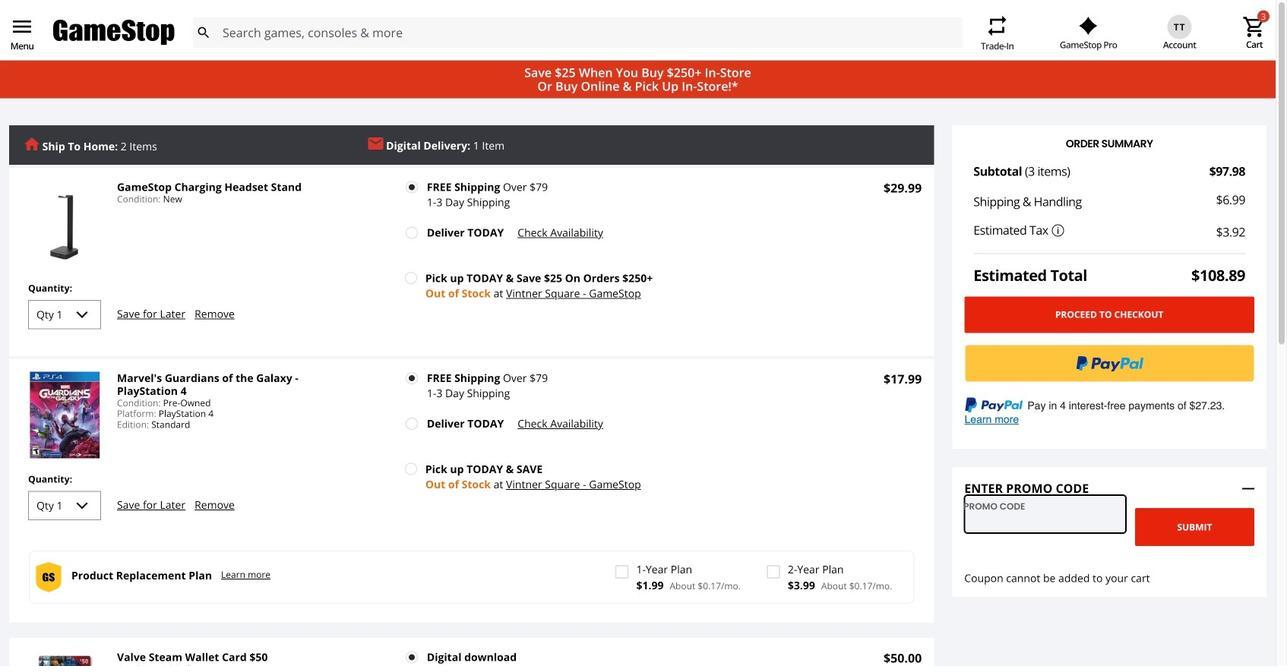 Task type: locate. For each thing, give the bounding box(es) containing it.
gamestop pro icon image
[[1079, 17, 1098, 35]]

gamestop image
[[53, 18, 175, 47]]

Search games, consoles & more search field
[[223, 17, 935, 48]]

None search field
[[192, 17, 963, 48]]

None text field
[[964, 495, 1126, 533]]

valve steam wallet card $50 image
[[21, 651, 108, 666]]



Task type: describe. For each thing, give the bounding box(es) containing it.
marvel&#39;s guardians of the galaxy - playstation 4 image
[[21, 372, 108, 459]]

gamestop charging headset stand image
[[21, 181, 108, 268]]



Task type: vqa. For each thing, say whether or not it's contained in the screenshot.
email field
no



